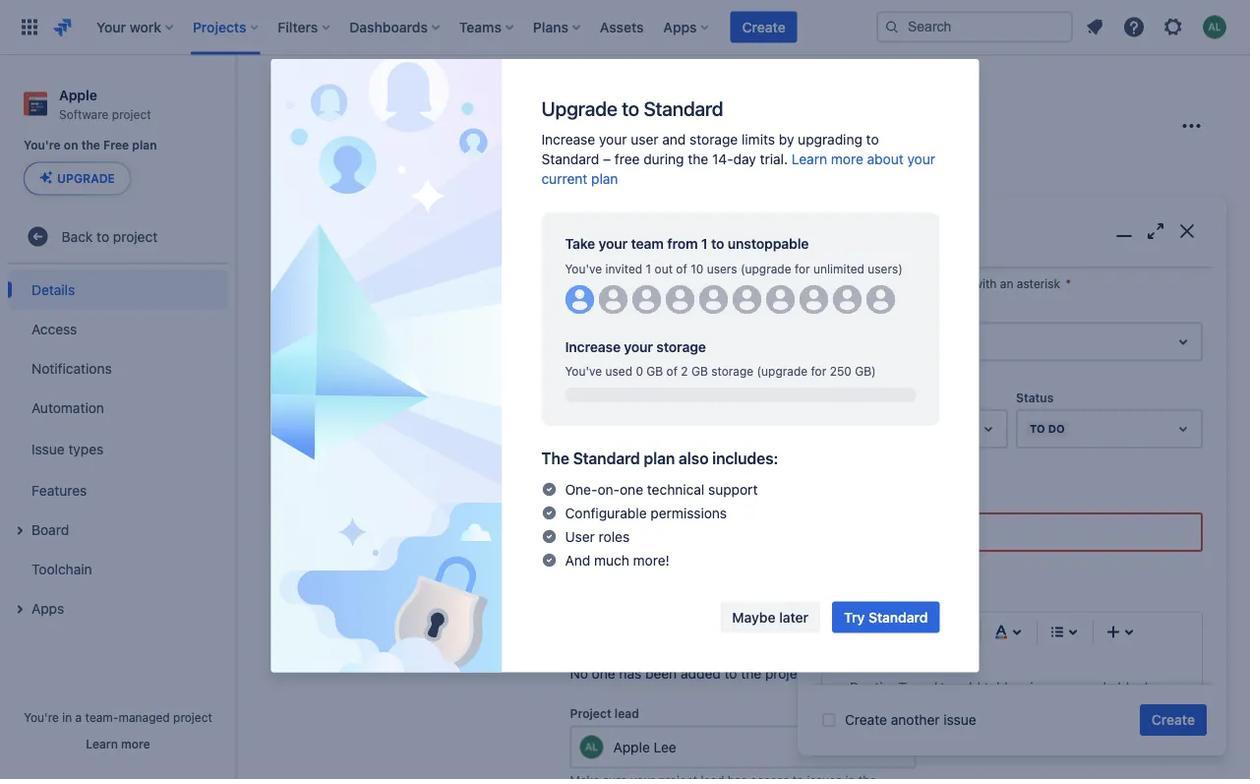 Task type: locate. For each thing, give the bounding box(es) containing it.
storage right 2
[[712, 364, 754, 378]]

to inside take your team from 1 to unstoppable you've invited 1 out of 10 users (upgrade for unlimited users)
[[712, 236, 725, 252]]

gb right 2
[[692, 364, 708, 378]]

try standard
[[845, 609, 929, 626]]

increase your user and storage limits by upgrading to standard – free during the 14-day trial.
[[542, 131, 879, 167]]

search image
[[885, 19, 900, 35]]

project up details link
[[113, 228, 158, 245]]

learn for learn more about your current plan
[[792, 151, 828, 167]]

1 vertical spatial with
[[723, 364, 746, 377]]

2 horizontal spatial apple
[[614, 739, 650, 756]]

types
[[68, 441, 104, 457]]

of left 2
[[667, 364, 678, 378]]

0 vertical spatial team
[[631, 236, 664, 252]]

fields
[[875, 277, 905, 290], [623, 364, 654, 377]]

you're
[[24, 138, 61, 152], [24, 711, 59, 724]]

0 horizontal spatial plan
[[132, 138, 157, 152]]

to inside "link"
[[97, 228, 109, 245]]

plan up one-on-one technical support
[[644, 449, 675, 468]]

0 vertical spatial an
[[1001, 277, 1014, 290]]

issue for issue types
[[31, 441, 65, 457]]

learn inside learn more about your current plan
[[792, 151, 828, 167]]

users element
[[570, 664, 917, 684]]

1 vertical spatial required
[[570, 364, 620, 377]]

for inside increase your storage you've used 0 gb of 2 gb storage (upgrade for 250 gb)
[[811, 364, 827, 378]]

icon
[[757, 314, 784, 331]]

1 horizontal spatial issue
[[822, 390, 852, 404]]

features
[[31, 482, 87, 498]]

1 horizontal spatial for
[[811, 364, 827, 378]]

increase inside increase your storage you've used 0 gb of 2 gb storage (upgrade for 250 gb)
[[565, 339, 621, 355]]

to up about
[[867, 131, 879, 148]]

to up user
[[622, 96, 640, 120]]

project for project *
[[822, 303, 863, 317]]

status
[[1017, 390, 1054, 404]]

0 horizontal spatial with
[[723, 364, 746, 377]]

group
[[8, 264, 228, 634]]

storage up 14-
[[690, 131, 738, 148]]

more down the managed
[[121, 737, 150, 751]]

banner
[[0, 0, 1251, 55]]

the left the project.
[[741, 666, 762, 682]]

2 you've from the top
[[565, 364, 602, 378]]

project for project settings
[[411, 82, 456, 98]]

of inside take your team from 1 to unstoppable you've invited 1 out of 10 users (upgrade for unlimited users)
[[676, 262, 688, 275]]

2 vertical spatial project
[[570, 707, 612, 721]]

an
[[1001, 277, 1014, 290], [749, 364, 763, 377]]

your inside take your team from 1 to unstoppable you've invited 1 out of 10 users (upgrade for unlimited users)
[[599, 236, 628, 252]]

features link
[[8, 471, 228, 510]]

assets link
[[594, 11, 650, 43]]

maybe
[[733, 609, 776, 626]]

1 vertical spatial issue
[[31, 441, 65, 457]]

1 horizontal spatial details
[[279, 110, 349, 138]]

2 vertical spatial project
[[173, 711, 212, 724]]

issue types link
[[8, 427, 228, 471]]

1 vertical spatial 1
[[646, 262, 652, 275]]

go full screen image
[[1145, 219, 1168, 243]]

1 you've from the top
[[565, 262, 602, 275]]

0 horizontal spatial required
[[570, 364, 620, 377]]

your for increase your storage you've used 0 gb of 2 gb storage (upgrade for 250 gb)
[[624, 339, 653, 355]]

0 horizontal spatial an
[[749, 364, 763, 377]]

the inside the increase your user and storage limits by upgrading to standard – free during the 14-day trial.
[[688, 151, 709, 167]]

open image
[[1172, 330, 1196, 353], [977, 417, 1001, 441], [1172, 417, 1196, 441]]

0 horizontal spatial project
[[411, 82, 456, 98]]

issue inside group
[[31, 441, 65, 457]]

configurable
[[565, 505, 647, 521]]

1 vertical spatial team
[[882, 666, 915, 682]]

learn inside learn more button
[[86, 737, 118, 751]]

no one has been added to the project. invite the team
[[570, 666, 915, 682]]

board button
[[8, 510, 228, 549]]

apple inside the apple software project
[[59, 87, 97, 103]]

0 vertical spatial increase
[[542, 131, 596, 148]]

for left unlimited
[[795, 262, 811, 275]]

you've left used
[[565, 364, 602, 378]]

14-
[[713, 151, 734, 167]]

for left "250" at the top right of the page
[[811, 364, 827, 378]]

details down projects link
[[279, 110, 349, 138]]

0 horizontal spatial issue
[[31, 441, 65, 457]]

one right no
[[592, 666, 616, 682]]

create
[[743, 19, 786, 35], [845, 712, 888, 728], [1152, 712, 1196, 728]]

1 vertical spatial an
[[749, 364, 763, 377]]

1 vertical spatial asterisk
[[766, 364, 810, 377]]

1 horizontal spatial with
[[974, 277, 997, 290]]

increase up current
[[542, 131, 596, 148]]

1 vertical spatial you're
[[24, 711, 59, 724]]

2 horizontal spatial create
[[1152, 712, 1196, 728]]

2 horizontal spatial project
[[822, 303, 863, 317]]

required fields are marked with an asterisk * down change
[[570, 364, 820, 377]]

one inside users element
[[592, 666, 616, 682]]

0 horizontal spatial upgrade
[[57, 172, 115, 185]]

on
[[64, 138, 78, 152]]

1 horizontal spatial asterisk
[[1017, 277, 1061, 290]]

and
[[663, 131, 686, 148]]

more down upgrading
[[831, 151, 864, 167]]

0 horizontal spatial 1
[[646, 262, 652, 275]]

project up "apple lee" image
[[570, 707, 612, 721]]

0 vertical spatial asterisk
[[1017, 277, 1061, 290]]

0 horizontal spatial asterisk
[[766, 364, 810, 377]]

added
[[681, 666, 721, 682]]

2
[[681, 364, 689, 378]]

free
[[103, 138, 129, 152]]

1 horizontal spatial gb
[[692, 364, 708, 378]]

learn down team-
[[86, 737, 118, 751]]

increase for increase your user and storage limits by upgrading to standard – free during the 14-day trial.
[[542, 131, 596, 148]]

1 vertical spatial more
[[121, 737, 150, 751]]

Search field
[[877, 11, 1074, 43]]

1 horizontal spatial project
[[570, 707, 612, 721]]

1 horizontal spatial required fields are marked with an asterisk *
[[822, 277, 1072, 290]]

None field
[[572, 423, 915, 458], [572, 504, 915, 539], [572, 423, 915, 458], [572, 504, 915, 539]]

0 vertical spatial one
[[620, 481, 644, 498]]

1 gb from the left
[[647, 364, 664, 378]]

2 horizontal spatial plan
[[644, 449, 675, 468]]

apple left lee
[[614, 739, 650, 756]]

issue types
[[31, 441, 104, 457]]

maybe later
[[733, 609, 809, 626]]

italic ⌘i image
[[926, 620, 950, 644]]

one-
[[565, 481, 598, 498]]

project right the managed
[[173, 711, 212, 724]]

standard inside try standard 'link'
[[869, 609, 929, 626]]

1 vertical spatial project
[[822, 303, 863, 317]]

storage
[[690, 131, 738, 148], [657, 339, 706, 355], [712, 364, 754, 378]]

upgrade
[[542, 96, 618, 120], [57, 172, 115, 185]]

more inside button
[[121, 737, 150, 751]]

storage up 2
[[657, 339, 706, 355]]

0 horizontal spatial details
[[31, 281, 75, 298]]

required fields are marked with an asterisk *
[[822, 277, 1072, 290], [570, 364, 820, 377]]

0 horizontal spatial required fields are marked with an asterisk *
[[570, 364, 820, 377]]

project inside "link"
[[113, 228, 158, 245]]

0 vertical spatial learn
[[792, 151, 828, 167]]

1 horizontal spatial an
[[1001, 277, 1014, 290]]

0 horizontal spatial for
[[795, 262, 811, 275]]

a
[[75, 711, 82, 724]]

details up access
[[31, 281, 75, 298]]

0 horizontal spatial gb
[[647, 364, 664, 378]]

your up 0
[[624, 339, 653, 355]]

1 horizontal spatial more
[[831, 151, 864, 167]]

your inside increase your storage you've used 0 gb of 2 gb storage (upgrade for 250 gb)
[[624, 339, 653, 355]]

details
[[279, 110, 349, 138], [31, 281, 75, 298]]

upgrade for upgrade
[[57, 172, 115, 185]]

issue down "250" at the top right of the page
[[822, 390, 852, 404]]

increase up used
[[565, 339, 621, 355]]

*
[[1066, 277, 1072, 290], [865, 303, 871, 317], [815, 364, 820, 377], [883, 390, 889, 404], [606, 402, 611, 416], [594, 483, 599, 497]]

upgrade for upgrade to standard
[[542, 96, 618, 120]]

issue
[[822, 390, 852, 404], [31, 441, 65, 457]]

0 horizontal spatial fields
[[623, 364, 654, 377]]

1 left out
[[646, 262, 652, 275]]

key *
[[570, 483, 599, 497]]

0 horizontal spatial more
[[121, 737, 150, 751]]

during
[[644, 151, 685, 167]]

1 vertical spatial storage
[[657, 339, 706, 355]]

None text field
[[824, 514, 1202, 550]]

0 vertical spatial for
[[795, 262, 811, 275]]

1 vertical spatial of
[[667, 364, 678, 378]]

0 vertical spatial fields
[[875, 277, 905, 290]]

description
[[822, 593, 889, 606]]

increase for increase your storage you've used 0 gb of 2 gb storage (upgrade for 250 gb)
[[565, 339, 621, 355]]

1 vertical spatial are
[[657, 364, 675, 377]]

project up free
[[112, 107, 151, 121]]

more for learn more
[[121, 737, 150, 751]]

0 horizontal spatial learn
[[86, 737, 118, 751]]

1 vertical spatial for
[[811, 364, 827, 378]]

minimize image
[[1113, 219, 1137, 243]]

(upgrade down icon
[[757, 364, 808, 378]]

0 vertical spatial upgrade
[[542, 96, 618, 120]]

has
[[619, 666, 642, 682]]

back to project link
[[8, 217, 228, 256]]

team up out
[[631, 236, 664, 252]]

0 vertical spatial issue
[[822, 390, 852, 404]]

0 vertical spatial storage
[[690, 131, 738, 148]]

to
[[622, 96, 640, 120], [867, 131, 879, 148], [97, 228, 109, 245], [712, 236, 725, 252], [725, 666, 738, 682]]

1 horizontal spatial apple
[[351, 82, 387, 98]]

apple for apple software project
[[59, 87, 97, 103]]

project inside the apple software project
[[112, 107, 151, 121]]

increase inside the increase your user and storage limits by upgrading to standard – free during the 14-day trial.
[[542, 131, 596, 148]]

apple lee image
[[580, 736, 604, 759]]

0 vertical spatial are
[[908, 277, 926, 290]]

1 horizontal spatial are
[[908, 277, 926, 290]]

upgrade to standard
[[542, 96, 724, 120]]

0 vertical spatial create button
[[731, 11, 798, 43]]

0 vertical spatial more
[[831, 151, 864, 167]]

0 vertical spatial project
[[411, 82, 456, 98]]

your up –
[[599, 131, 627, 148]]

take
[[565, 236, 596, 252]]

standard
[[644, 96, 724, 120], [542, 151, 600, 167], [573, 449, 640, 468], [869, 609, 929, 626]]

projects link
[[275, 79, 327, 102]]

0 vertical spatial with
[[974, 277, 997, 290]]

2 you're from the top
[[24, 711, 59, 724]]

1 you're from the top
[[24, 138, 61, 152]]

team down bold ⌘b icon
[[882, 666, 915, 682]]

invited
[[606, 262, 643, 275]]

plan right free
[[132, 138, 157, 152]]

marked
[[929, 277, 971, 290], [678, 364, 719, 377]]

issue left types
[[31, 441, 65, 457]]

gb right 0
[[647, 364, 664, 378]]

apple for apple
[[351, 82, 387, 98]]

0 vertical spatial 1
[[702, 236, 708, 252]]

trial.
[[760, 151, 788, 167]]

0 horizontal spatial apple
[[59, 87, 97, 103]]

learn for learn more
[[86, 737, 118, 751]]

your for increase your user and storage limits by upgrading to standard – free during the 14-day trial.
[[599, 131, 627, 148]]

0 horizontal spatial one
[[592, 666, 616, 682]]

upgrade down you're on the free plan
[[57, 172, 115, 185]]

apple right projects
[[351, 82, 387, 98]]

1 horizontal spatial team
[[882, 666, 915, 682]]

2 vertical spatial plan
[[644, 449, 675, 468]]

1 horizontal spatial one
[[620, 481, 644, 498]]

your right about
[[908, 151, 936, 167]]

lee
[[654, 739, 677, 756]]

your up invited
[[599, 236, 628, 252]]

project settings
[[411, 82, 511, 98]]

1 vertical spatial increase
[[565, 339, 621, 355]]

team inside users element
[[882, 666, 915, 682]]

upgrade up –
[[542, 96, 618, 120]]

create inside primary element
[[743, 19, 786, 35]]

0 horizontal spatial create
[[743, 19, 786, 35]]

to right back
[[97, 228, 109, 245]]

the right 'on'
[[81, 138, 100, 152]]

plan
[[132, 138, 157, 152], [592, 171, 619, 187], [644, 449, 675, 468]]

your inside the increase your user and storage limits by upgrading to standard – free during the 14-day trial.
[[599, 131, 627, 148]]

2 vertical spatial storage
[[712, 364, 754, 378]]

assets
[[600, 19, 644, 35]]

details link
[[8, 270, 228, 309]]

discard & close image
[[1176, 219, 1200, 243]]

create for "create" button in primary element
[[743, 19, 786, 35]]

project for project lead
[[570, 707, 612, 721]]

fields down users)
[[875, 277, 905, 290]]

0 horizontal spatial marked
[[678, 364, 719, 377]]

0 vertical spatial you've
[[565, 262, 602, 275]]

0 horizontal spatial create button
[[731, 11, 798, 43]]

unstoppable
[[728, 236, 809, 252]]

(upgrade inside increase your storage you've used 0 gb of 2 gb storage (upgrade for 250 gb)
[[757, 364, 808, 378]]

1 horizontal spatial fields
[[875, 277, 905, 290]]

project avatar image
[[681, 165, 807, 291]]

one
[[620, 481, 644, 498], [592, 666, 616, 682]]

one up configurable permissions
[[620, 481, 644, 498]]

issue for issue type *
[[822, 390, 852, 404]]

required down unlimited
[[822, 277, 871, 290]]

1 vertical spatial plan
[[592, 171, 619, 187]]

1 horizontal spatial create button
[[1140, 705, 1208, 736]]

task
[[859, 420, 888, 437]]

current
[[542, 171, 588, 187]]

group containing details
[[8, 264, 228, 634]]

0 horizontal spatial team
[[631, 236, 664, 252]]

you're left 'on'
[[24, 138, 61, 152]]

1
[[702, 236, 708, 252], [646, 262, 652, 275]]

open image
[[885, 591, 909, 615]]

1 right from
[[702, 236, 708, 252]]

of left 10
[[676, 262, 688, 275]]

to do
[[1030, 422, 1066, 435]]

try standard link
[[833, 602, 940, 633]]

standard inside the increase your user and storage limits by upgrading to standard – free during the 14-day trial.
[[542, 151, 600, 167]]

1 vertical spatial upgrade
[[57, 172, 115, 185]]

1 vertical spatial project
[[113, 228, 158, 245]]

jira image
[[51, 15, 75, 39]]

to right the added
[[725, 666, 738, 682]]

more for learn more about your current plan
[[831, 151, 864, 167]]

project left settings
[[411, 82, 456, 98]]

you're left the in
[[24, 711, 59, 724]]

open image for project *
[[1172, 330, 1196, 353]]

1 vertical spatial marked
[[678, 364, 719, 377]]

1 vertical spatial required fields are marked with an asterisk *
[[570, 364, 820, 377]]

plan down –
[[592, 171, 619, 187]]

the left 14-
[[688, 151, 709, 167]]

maybe later button
[[721, 602, 821, 633]]

1 horizontal spatial plan
[[592, 171, 619, 187]]

1 vertical spatial learn
[[86, 737, 118, 751]]

storage inside the increase your user and storage limits by upgrading to standard – free during the 14-day trial.
[[690, 131, 738, 148]]

of inside increase your storage you've used 0 gb of 2 gb storage (upgrade for 250 gb)
[[667, 364, 678, 378]]

you're on the free plan
[[24, 138, 157, 152]]

learn down upgrading
[[792, 151, 828, 167]]

1 vertical spatial (upgrade
[[757, 364, 808, 378]]

the
[[81, 138, 100, 152], [688, 151, 709, 167], [741, 666, 762, 682], [857, 666, 878, 682]]

users
[[707, 262, 738, 275]]

project
[[411, 82, 456, 98], [822, 303, 863, 317], [570, 707, 612, 721]]

you're for you're in a team-managed project
[[24, 711, 59, 724]]

fields left 2
[[623, 364, 654, 377]]

more inside learn more about your current plan
[[831, 151, 864, 167]]

to inside the increase your user and storage limits by upgrading to standard – free during the 14-day trial.
[[867, 131, 879, 148]]

(upgrade down 'unstoppable'
[[741, 262, 792, 275]]

project.
[[766, 666, 814, 682]]

you've down take at the left of page
[[565, 262, 602, 275]]

apple up software
[[59, 87, 97, 103]]

upgrade inside upgrade button
[[57, 172, 115, 185]]

create for right "create" button
[[1152, 712, 1196, 728]]

increase
[[542, 131, 596, 148], [565, 339, 621, 355]]

1 vertical spatial one
[[592, 666, 616, 682]]

0 vertical spatial required
[[822, 277, 871, 290]]

required fields are marked with an asterisk * down users)
[[822, 277, 1072, 290]]

1 vertical spatial create button
[[1140, 705, 1208, 736]]

project down unlimited
[[822, 303, 863, 317]]

0 vertical spatial of
[[676, 262, 688, 275]]

banner containing assets
[[0, 0, 1251, 55]]

required up the name *
[[570, 364, 620, 377]]

0 vertical spatial (upgrade
[[741, 262, 792, 275]]

to up "users"
[[712, 236, 725, 252]]



Task type: vqa. For each thing, say whether or not it's contained in the screenshot.
reporter
no



Task type: describe. For each thing, give the bounding box(es) containing it.
technical
[[647, 481, 705, 498]]

category
[[570, 565, 624, 578]]

projects
[[275, 82, 327, 98]]

users)
[[868, 262, 903, 275]]

by
[[779, 131, 795, 148]]

in
[[62, 711, 72, 724]]

day
[[734, 151, 757, 167]]

details inside details link
[[31, 281, 75, 298]]

you've inside increase your storage you've used 0 gb of 2 gb storage (upgrade for 250 gb)
[[565, 364, 602, 378]]

lead
[[615, 707, 640, 721]]

project for back to project
[[113, 228, 158, 245]]

learn more about your current plan
[[542, 151, 936, 187]]

more!
[[633, 552, 670, 568]]

you've inside take your team from 1 to unstoppable you've invited 1 out of 10 users (upgrade for unlimited users)
[[565, 262, 602, 275]]

toolchain link
[[8, 549, 228, 589]]

key
[[570, 483, 592, 497]]

permissions
[[651, 505, 727, 521]]

1 vertical spatial fields
[[623, 364, 654, 377]]

one-on-one technical support
[[565, 481, 758, 498]]

type
[[856, 390, 881, 404]]

user
[[565, 529, 595, 545]]

limits
[[742, 131, 776, 148]]

software
[[59, 107, 109, 121]]

user
[[631, 131, 659, 148]]

issue
[[944, 712, 977, 728]]

project lead
[[570, 707, 640, 721]]

gb)
[[855, 364, 877, 378]]

access link
[[8, 309, 228, 349]]

automation
[[31, 400, 104, 416]]

to
[[1030, 422, 1046, 435]]

0 vertical spatial plan
[[132, 138, 157, 152]]

upgrade button
[[25, 163, 130, 194]]

create another issue
[[845, 712, 977, 728]]

learn more button
[[86, 736, 150, 752]]

Description - Main content area, start typing to enter text. text field
[[850, 675, 1175, 723]]

create button inside primary element
[[731, 11, 798, 43]]

much
[[594, 552, 630, 568]]

increase your storage you've used 0 gb of 2 gb storage (upgrade for 250 gb)
[[565, 339, 877, 378]]

bold ⌘b image
[[902, 620, 926, 644]]

1 horizontal spatial create
[[845, 712, 888, 728]]

plan inside learn more about your current plan
[[592, 171, 619, 187]]

you're for you're on the free plan
[[24, 138, 61, 152]]

apple software project
[[59, 87, 151, 121]]

managed
[[119, 711, 170, 724]]

notifications
[[31, 360, 112, 376]]

primary element
[[12, 0, 877, 55]]

the
[[542, 449, 570, 468]]

issue type *
[[822, 390, 889, 404]]

project for apple software project
[[112, 107, 151, 121]]

10
[[691, 262, 704, 275]]

0 horizontal spatial are
[[657, 364, 675, 377]]

used
[[606, 364, 633, 378]]

support
[[709, 481, 758, 498]]

been
[[646, 666, 677, 682]]

try
[[845, 609, 865, 626]]

no
[[570, 666, 588, 682]]

name *
[[570, 402, 611, 416]]

250
[[830, 364, 852, 378]]

free
[[615, 151, 640, 167]]

1 horizontal spatial 1
[[702, 236, 708, 252]]

learn more about your current plan link
[[542, 151, 936, 187]]

the standard plan also includes:
[[542, 449, 779, 468]]

name
[[570, 402, 604, 416]]

team inside take your team from 1 to unstoppable you've invited 1 out of 10 users (upgrade for unlimited users)
[[631, 236, 664, 252]]

1 horizontal spatial marked
[[929, 277, 971, 290]]

notifications link
[[8, 349, 228, 388]]

2 gb from the left
[[692, 364, 708, 378]]

0
[[636, 364, 644, 378]]

for inside take your team from 1 to unstoppable you've invited 1 out of 10 users (upgrade for unlimited users)
[[795, 262, 811, 275]]

upgrading
[[798, 131, 863, 148]]

back
[[62, 228, 93, 245]]

access
[[31, 321, 77, 337]]

out
[[655, 262, 673, 275]]

change icon
[[703, 314, 784, 331]]

apple for apple lee
[[614, 739, 650, 756]]

roles
[[599, 529, 630, 545]]

includes:
[[713, 449, 779, 468]]

the right invite
[[857, 666, 878, 682]]

board
[[31, 522, 69, 538]]

1 horizontal spatial required
[[822, 277, 871, 290]]

and much more!
[[565, 552, 670, 568]]

from
[[668, 236, 698, 252]]

project *
[[822, 303, 871, 317]]

also
[[679, 449, 709, 468]]

change
[[703, 314, 753, 331]]

user roles
[[565, 529, 630, 545]]

0 vertical spatial details
[[279, 110, 349, 138]]

apps button
[[8, 589, 228, 628]]

apple lee
[[614, 739, 677, 756]]

toolchain
[[31, 561, 92, 577]]

invite the team button
[[818, 664, 915, 684]]

apps
[[31, 600, 64, 617]]

(upgrade inside take your team from 1 to unstoppable you've invited 1 out of 10 users (upgrade for unlimited users)
[[741, 262, 792, 275]]

to inside users element
[[725, 666, 738, 682]]

on-
[[598, 481, 620, 498]]

configurable permissions
[[565, 505, 727, 521]]

do
[[1049, 422, 1066, 435]]

your inside learn more about your current plan
[[908, 151, 936, 167]]

and
[[565, 552, 591, 568]]

0 vertical spatial required fields are marked with an asterisk *
[[822, 277, 1072, 290]]

about
[[868, 151, 904, 167]]

open image for issue type *
[[977, 417, 1001, 441]]

–
[[603, 151, 611, 167]]

your for take your team from 1 to unstoppable you've invited 1 out of 10 users (upgrade for unlimited users)
[[599, 236, 628, 252]]

jira image
[[51, 15, 75, 39]]

learn more
[[86, 737, 150, 751]]

you're in a team-managed project
[[24, 711, 212, 724]]

later
[[780, 609, 809, 626]]



